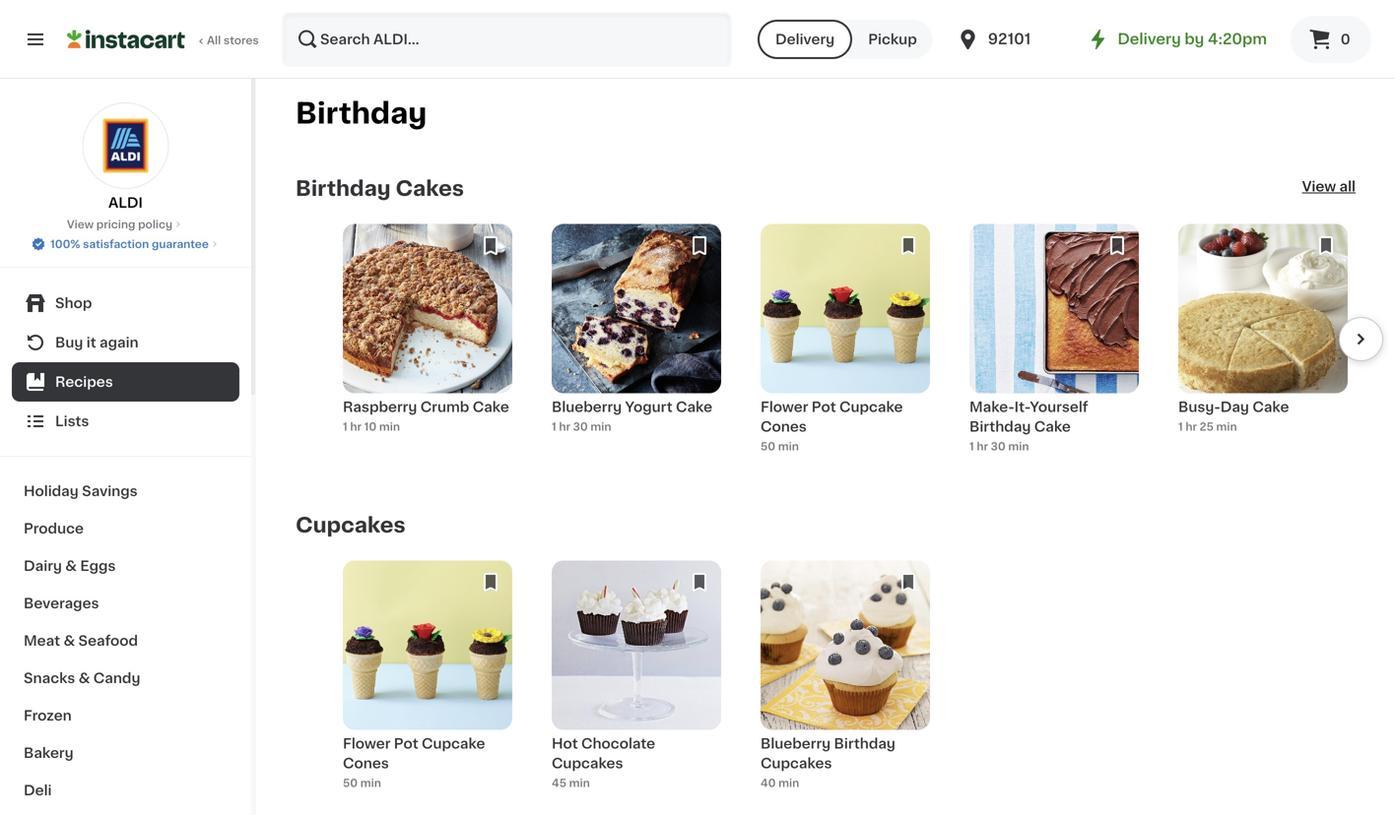 Task type: locate. For each thing, give the bounding box(es) containing it.
lists link
[[12, 402, 239, 441]]

1 horizontal spatial 50
[[761, 441, 776, 452]]

yourself
[[1030, 400, 1088, 414]]

& left candy
[[79, 672, 90, 686]]

raspberry crumb cake
[[343, 400, 509, 414]]

50 min inside item carousel region
[[761, 441, 799, 452]]

40 min
[[761, 778, 799, 789]]

0 vertical spatial view
[[1302, 180, 1336, 194]]

beverages
[[24, 597, 99, 611]]

30
[[573, 422, 588, 433], [991, 441, 1006, 452]]

0 vertical spatial pot
[[812, 400, 836, 414]]

1 hr 25 min
[[1178, 422, 1237, 433]]

hr down make-
[[977, 441, 988, 452]]

view for view all
[[1302, 180, 1336, 194]]

100% satisfaction guarantee
[[50, 239, 209, 250]]

& inside dairy & eggs link
[[65, 560, 77, 573]]

& for meat
[[63, 635, 75, 648]]

hot
[[552, 737, 578, 751]]

0 vertical spatial cones
[[761, 420, 807, 434]]

1 horizontal spatial pot
[[812, 400, 836, 414]]

cupcake inside item carousel region
[[840, 400, 903, 414]]

delivery inside button
[[776, 33, 835, 46]]

hr for busy-day cake
[[1186, 422, 1197, 433]]

& right meat
[[63, 635, 75, 648]]

beverages link
[[12, 585, 239, 623]]

hr left 10
[[350, 422, 362, 433]]

0 vertical spatial 50 min
[[761, 441, 799, 452]]

1 hr 30 min
[[552, 422, 611, 433], [970, 441, 1029, 452]]

delivery for delivery
[[776, 33, 835, 46]]

buy it again
[[55, 336, 139, 350]]

delivery inside "link"
[[1118, 32, 1181, 46]]

1 horizontal spatial 50 min
[[761, 441, 799, 452]]

0 horizontal spatial 30
[[573, 422, 588, 433]]

cake down yourself
[[1034, 420, 1071, 434]]

30 for make-it-yourself birthday cake
[[991, 441, 1006, 452]]

cupcakes for blueberry birthday cupcakes
[[761, 757, 832, 771]]

0 horizontal spatial flower pot cupcake cones
[[343, 737, 485, 771]]

1 vertical spatial flower
[[343, 737, 391, 751]]

1
[[343, 422, 348, 433], [552, 422, 556, 433], [1178, 422, 1183, 433], [970, 441, 974, 452]]

1 horizontal spatial delivery
[[1118, 32, 1181, 46]]

1 hr 30 min down make-
[[970, 441, 1029, 452]]

1 for make-it-yourself birthday cake
[[970, 441, 974, 452]]

blueberry yogurt cake
[[552, 400, 712, 414]]

1 hr 30 min for blueberry yogurt cake
[[552, 422, 611, 433]]

& left eggs at the bottom left of page
[[65, 560, 77, 573]]

cones inside item carousel region
[[761, 420, 807, 434]]

cake right crumb
[[473, 400, 509, 414]]

cupcakes
[[296, 515, 406, 536], [552, 757, 623, 771], [761, 757, 832, 771]]

view
[[1302, 180, 1336, 194], [67, 219, 94, 230]]

flower inside item carousel region
[[761, 400, 808, 414]]

1 vertical spatial blueberry
[[761, 737, 831, 751]]

chocolate
[[581, 737, 655, 751]]

pot inside item carousel region
[[812, 400, 836, 414]]

0 vertical spatial blueberry
[[552, 400, 622, 414]]

1 horizontal spatial 1 hr 30 min
[[970, 441, 1029, 452]]

50 inside item carousel region
[[761, 441, 776, 452]]

birthday
[[296, 99, 427, 128], [296, 178, 391, 199], [970, 420, 1031, 434], [834, 737, 896, 751]]

50 min
[[761, 441, 799, 452], [343, 778, 381, 789]]

None search field
[[282, 12, 732, 67]]

recipes
[[55, 375, 113, 389]]

pricing
[[96, 219, 135, 230]]

1 horizontal spatial flower
[[761, 400, 808, 414]]

delivery
[[1118, 32, 1181, 46], [776, 33, 835, 46]]

make-it-yourself birthday cake
[[970, 400, 1088, 434]]

92101
[[988, 32, 1031, 46]]

50
[[761, 441, 776, 452], [343, 778, 358, 789]]

0 vertical spatial cupcake
[[840, 400, 903, 414]]

cupcakes inside hot chocolate cupcakes
[[552, 757, 623, 771]]

shop
[[55, 297, 92, 310]]

0 horizontal spatial 1 hr 30 min
[[552, 422, 611, 433]]

45
[[552, 778, 567, 789]]

blueberry
[[552, 400, 622, 414], [761, 737, 831, 751]]

hr down blueberry yogurt cake
[[559, 422, 570, 433]]

blueberry inside item carousel region
[[552, 400, 622, 414]]

policy
[[138, 219, 173, 230]]

delivery left pickup
[[776, 33, 835, 46]]

1 vertical spatial view
[[67, 219, 94, 230]]

cake
[[473, 400, 509, 414], [676, 400, 712, 414], [1253, 400, 1289, 414], [1034, 420, 1071, 434]]

cupcakes inside blueberry birthday cupcakes
[[761, 757, 832, 771]]

recipe card group containing blueberry yogurt cake
[[552, 224, 721, 466]]

frozen link
[[12, 698, 239, 735]]

min
[[379, 422, 400, 433], [591, 422, 611, 433], [1216, 422, 1237, 433], [778, 441, 799, 452], [1008, 441, 1029, 452], [360, 778, 381, 789], [569, 778, 590, 789], [778, 778, 799, 789]]

0 vertical spatial 50
[[761, 441, 776, 452]]

1 vertical spatial 50
[[343, 778, 358, 789]]

1 hr 30 min down blueberry yogurt cake
[[552, 422, 611, 433]]

& inside meat & seafood link
[[63, 635, 75, 648]]

hr left 25
[[1186, 422, 1197, 433]]

&
[[65, 560, 77, 573], [63, 635, 75, 648], [79, 672, 90, 686]]

cakes
[[396, 178, 464, 199]]

cake for blueberry yogurt cake
[[676, 400, 712, 414]]

30 down blueberry yogurt cake
[[573, 422, 588, 433]]

recipe card group containing raspberry crumb cake
[[343, 224, 512, 466]]

pickup button
[[852, 20, 933, 59]]

holiday savings link
[[12, 473, 239, 510]]

flower pot cupcake cones inside item carousel region
[[761, 400, 903, 434]]

1 vertical spatial 50 min
[[343, 778, 381, 789]]

dairy & eggs
[[24, 560, 116, 573]]

0 vertical spatial flower pot cupcake cones
[[761, 400, 903, 434]]

1 vertical spatial flower pot cupcake cones
[[343, 737, 485, 771]]

recipe card group
[[343, 224, 512, 466], [552, 224, 721, 466], [761, 224, 930, 466], [970, 224, 1139, 466], [1178, 224, 1348, 466], [343, 561, 512, 803], [552, 561, 721, 803], [761, 561, 930, 803]]

0 horizontal spatial 50
[[343, 778, 358, 789]]

1 vertical spatial cupcake
[[422, 737, 485, 751]]

1 vertical spatial 1 hr 30 min
[[970, 441, 1029, 452]]

make-
[[970, 400, 1015, 414]]

delivery left by
[[1118, 32, 1181, 46]]

birthday cakes
[[296, 178, 464, 199]]

savings
[[82, 485, 138, 499]]

0 horizontal spatial blueberry
[[552, 400, 622, 414]]

view left the 'all'
[[1302, 180, 1336, 194]]

& inside snacks & candy link
[[79, 672, 90, 686]]

1 vertical spatial &
[[63, 635, 75, 648]]

yogurt
[[625, 400, 673, 414]]

0 horizontal spatial view
[[67, 219, 94, 230]]

hr for raspberry crumb cake
[[350, 422, 362, 433]]

busy-day cake
[[1178, 400, 1289, 414]]

blueberry left yogurt
[[552, 400, 622, 414]]

hr
[[350, 422, 362, 433], [559, 422, 570, 433], [1186, 422, 1197, 433], [977, 441, 988, 452]]

& for dairy
[[65, 560, 77, 573]]

1 down blueberry yogurt cake
[[552, 422, 556, 433]]

0 button
[[1291, 16, 1372, 63]]

1 left 25
[[1178, 422, 1183, 433]]

2 horizontal spatial cupcakes
[[761, 757, 832, 771]]

delivery button
[[758, 20, 852, 59]]

recipe card group containing blueberry birthday cupcakes
[[761, 561, 930, 803]]

1 horizontal spatial cones
[[761, 420, 807, 434]]

cake right yogurt
[[676, 400, 712, 414]]

dairy & eggs link
[[12, 548, 239, 585]]

cake for raspberry crumb cake
[[473, 400, 509, 414]]

recipe card group containing make-it-yourself birthday cake
[[970, 224, 1139, 466]]

1 down make-
[[970, 441, 974, 452]]

view all link
[[1302, 177, 1356, 200]]

recipes link
[[12, 363, 239, 402]]

flower
[[761, 400, 808, 414], [343, 737, 391, 751]]

view pricing policy
[[67, 219, 173, 230]]

pot
[[812, 400, 836, 414], [394, 737, 418, 751]]

1 horizontal spatial flower pot cupcake cones
[[761, 400, 903, 434]]

1 horizontal spatial blueberry
[[761, 737, 831, 751]]

holiday
[[24, 485, 79, 499]]

shop link
[[12, 284, 239, 323]]

0 vertical spatial flower
[[761, 400, 808, 414]]

view all
[[1302, 180, 1356, 194]]

1 left 10
[[343, 422, 348, 433]]

guarantee
[[152, 239, 209, 250]]

2 vertical spatial &
[[79, 672, 90, 686]]

0 vertical spatial &
[[65, 560, 77, 573]]

1 horizontal spatial view
[[1302, 180, 1336, 194]]

1 vertical spatial 30
[[991, 441, 1006, 452]]

cupcake
[[840, 400, 903, 414], [422, 737, 485, 751]]

delivery for delivery by 4:20pm
[[1118, 32, 1181, 46]]

view up 100%
[[67, 219, 94, 230]]

1 horizontal spatial 30
[[991, 441, 1006, 452]]

1 for blueberry yogurt cake
[[552, 422, 556, 433]]

flower pot cupcake cones
[[761, 400, 903, 434], [343, 737, 485, 771]]

0 horizontal spatial cones
[[343, 757, 389, 771]]

blueberry inside blueberry birthday cupcakes
[[761, 737, 831, 751]]

0 vertical spatial 1 hr 30 min
[[552, 422, 611, 433]]

0 vertical spatial 30
[[573, 422, 588, 433]]

25
[[1200, 422, 1214, 433]]

1 for raspberry crumb cake
[[343, 422, 348, 433]]

45 min
[[552, 778, 590, 789]]

30 down make-
[[991, 441, 1006, 452]]

cake right day
[[1253, 400, 1289, 414]]

blueberry up '40 min'
[[761, 737, 831, 751]]

all
[[1340, 180, 1356, 194]]

0 horizontal spatial delivery
[[776, 33, 835, 46]]

cones
[[761, 420, 807, 434], [343, 757, 389, 771]]

1 horizontal spatial cupcakes
[[552, 757, 623, 771]]

100% satisfaction guarantee button
[[31, 233, 221, 252]]

birthday inside make-it-yourself birthday cake
[[970, 420, 1031, 434]]

0 horizontal spatial pot
[[394, 737, 418, 751]]

1 horizontal spatial cupcake
[[840, 400, 903, 414]]



Task type: describe. For each thing, give the bounding box(es) containing it.
0 horizontal spatial 50 min
[[343, 778, 381, 789]]

1 vertical spatial pot
[[394, 737, 418, 751]]

4:20pm
[[1208, 32, 1267, 46]]

aldi logo image
[[82, 102, 169, 189]]

snacks & candy
[[24, 672, 140, 686]]

92101 button
[[956, 12, 1075, 67]]

cupcakes for hot chocolate cupcakes
[[552, 757, 623, 771]]

0 horizontal spatial cupcake
[[422, 737, 485, 751]]

snacks
[[24, 672, 75, 686]]

delivery by 4:20pm
[[1118, 32, 1267, 46]]

view for view pricing policy
[[67, 219, 94, 230]]

recipe card group containing busy-day cake
[[1178, 224, 1348, 466]]

day
[[1221, 400, 1249, 414]]

eggs
[[80, 560, 116, 573]]

holiday savings
[[24, 485, 138, 499]]

0 horizontal spatial flower
[[343, 737, 391, 751]]

service type group
[[758, 20, 933, 59]]

bakery
[[24, 747, 74, 761]]

Search field
[[284, 14, 730, 65]]

satisfaction
[[83, 239, 149, 250]]

view pricing policy link
[[67, 217, 184, 233]]

30 for blueberry yogurt cake
[[573, 422, 588, 433]]

hr for make-it-yourself birthday cake
[[977, 441, 988, 452]]

1 hr 10 min
[[343, 422, 400, 433]]

lists
[[55, 415, 89, 429]]

item carousel region
[[296, 224, 1383, 466]]

by
[[1185, 32, 1204, 46]]

40
[[761, 778, 776, 789]]

buy
[[55, 336, 83, 350]]

produce link
[[12, 510, 239, 548]]

crumb
[[420, 400, 469, 414]]

aldi link
[[82, 102, 169, 213]]

birthday inside blueberry birthday cupcakes
[[834, 737, 896, 751]]

recipe card group containing hot chocolate cupcakes
[[552, 561, 721, 803]]

deli link
[[12, 772, 239, 810]]

& for snacks
[[79, 672, 90, 686]]

instacart logo image
[[67, 28, 185, 51]]

candy
[[93, 672, 140, 686]]

blueberry for blueberry birthday cupcakes
[[761, 737, 831, 751]]

raspberry
[[343, 400, 417, 414]]

1 vertical spatial cones
[[343, 757, 389, 771]]

frozen
[[24, 709, 72, 723]]

seafood
[[78, 635, 138, 648]]

cake for busy-day cake
[[1253, 400, 1289, 414]]

1 for busy-day cake
[[1178, 422, 1183, 433]]

all stores link
[[67, 12, 260, 67]]

pickup
[[868, 33, 917, 46]]

hr for blueberry yogurt cake
[[559, 422, 570, 433]]

1 hr 30 min for make-it-yourself birthday cake
[[970, 441, 1029, 452]]

all
[[207, 35, 221, 46]]

0 horizontal spatial cupcakes
[[296, 515, 406, 536]]

blueberry birthday cupcakes
[[761, 737, 896, 771]]

snacks & candy link
[[12, 660, 239, 698]]

dairy
[[24, 560, 62, 573]]

it
[[86, 336, 96, 350]]

aldi
[[108, 196, 143, 210]]

meat & seafood link
[[12, 623, 239, 660]]

bakery link
[[12, 735, 239, 772]]

again
[[100, 336, 139, 350]]

cake inside make-it-yourself birthday cake
[[1034, 420, 1071, 434]]

busy-
[[1178, 400, 1221, 414]]

100%
[[50, 239, 80, 250]]

blueberry for blueberry yogurt cake
[[552, 400, 622, 414]]

meat & seafood
[[24, 635, 138, 648]]

meat
[[24, 635, 60, 648]]

buy it again link
[[12, 323, 239, 363]]

produce
[[24, 522, 84, 536]]

deli
[[24, 784, 52, 798]]

stores
[[224, 35, 259, 46]]

it-
[[1015, 400, 1030, 414]]

0
[[1341, 33, 1351, 46]]

delivery by 4:20pm link
[[1086, 28, 1267, 51]]

all stores
[[207, 35, 259, 46]]

hot chocolate cupcakes
[[552, 737, 655, 771]]

10
[[364, 422, 377, 433]]



Task type: vqa. For each thing, say whether or not it's contained in the screenshot.
'THE' inside the "Note: Some customers might see different app screens than the ones above. If you see"
no



